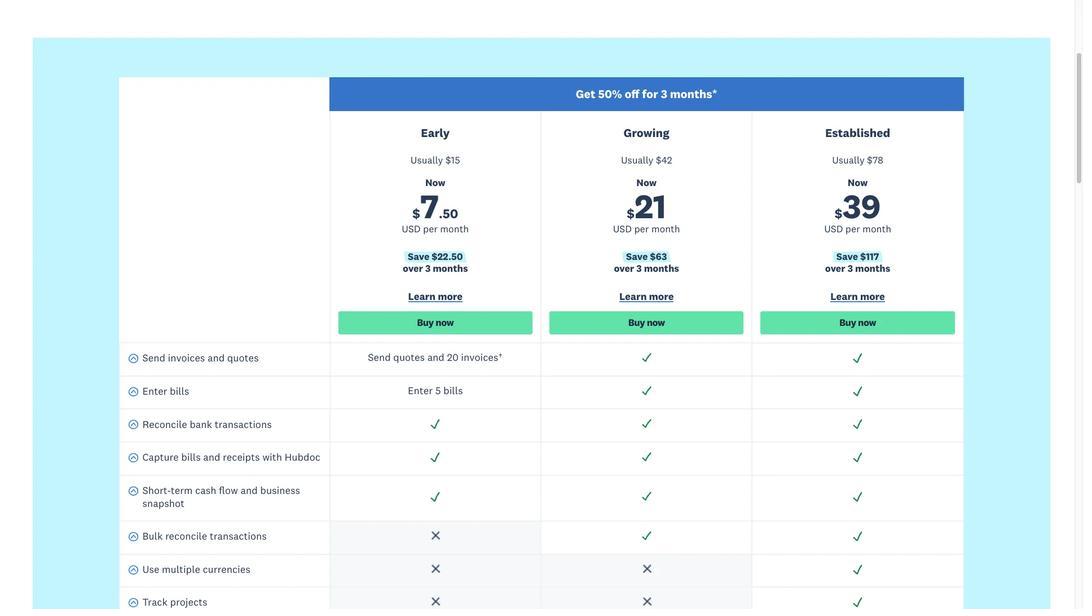 Task type: describe. For each thing, give the bounding box(es) containing it.
usd for 7
[[402, 223, 421, 236]]

enter bills button
[[128, 385, 189, 401]]

established
[[826, 125, 891, 140]]

buy for 21
[[629, 317, 645, 329]]

42
[[662, 154, 673, 166]]

39
[[843, 185, 881, 228]]

use multiple currencies
[[142, 563, 251, 576]]

save for 7
[[408, 251, 430, 263]]

track
[[142, 596, 168, 609]]

excluded image for bulk reconcile transactions
[[430, 531, 442, 542]]

now for 21
[[647, 317, 665, 329]]

learn more link for 21
[[550, 290, 744, 306]]

hubdoc
[[285, 451, 321, 464]]

track projects button
[[128, 596, 208, 610]]

over 3 months for 7
[[403, 263, 468, 275]]

with
[[263, 451, 282, 464]]

early
[[421, 125, 450, 140]]

usd for 39
[[825, 223, 844, 236]]

learn more for 7
[[408, 290, 463, 303]]

enter for enter 5 bills
[[408, 384, 433, 397]]

$ 7 . 50
[[413, 185, 459, 228]]

short-term cash flow and business snapshot button
[[128, 484, 322, 513]]

usd per month for 7
[[402, 223, 469, 236]]

over 3 months for 21
[[614, 263, 680, 275]]

short-
[[142, 484, 171, 497]]

3 for 21
[[637, 263, 642, 275]]

bills for capture bills and receipts with hubdoc
[[181, 451, 201, 464]]

over for 21
[[614, 263, 635, 275]]

transactions for bulk reconcile transactions
[[210, 530, 267, 543]]

bulk
[[142, 530, 163, 543]]

learn more for 21
[[620, 290, 674, 303]]

now for 39
[[859, 317, 877, 329]]

usually $ 78
[[833, 154, 884, 166]]

$ down growing
[[656, 154, 662, 166]]

save $63
[[627, 251, 667, 263]]

buy for 39
[[840, 317, 857, 329]]

save for 39
[[837, 251, 859, 263]]

$22.50
[[432, 251, 463, 263]]

over 3 months for 39
[[826, 263, 891, 275]]

$ down established
[[868, 154, 873, 166]]

bulk reconcile transactions button
[[128, 530, 267, 546]]

learn for 39
[[831, 290, 859, 303]]

enter bills
[[142, 385, 189, 398]]

learn for 21
[[620, 290, 647, 303]]

save $117
[[837, 251, 880, 263]]

7
[[421, 185, 439, 228]]

month for 21
[[652, 223, 681, 236]]

multiple
[[162, 563, 200, 576]]

3 right for
[[661, 87, 668, 102]]

per for 39
[[846, 223, 861, 236]]

usually for 7
[[411, 154, 443, 166]]

month for 7
[[440, 223, 469, 236]]

learn more link for 7
[[338, 290, 533, 306]]

usually for 21
[[621, 154, 654, 166]]

capture bills and receipts with hubdoc
[[142, 451, 321, 464]]

enter for enter bills
[[142, 385, 167, 398]]

buy now for 7
[[417, 317, 454, 329]]

use
[[142, 563, 159, 576]]

usd for 21
[[614, 223, 632, 236]]

business
[[260, 484, 300, 497]]

excluded image for use multiple currencies
[[430, 564, 442, 576]]

enter 5 bills
[[408, 384, 463, 397]]

$ inside $ 7 . 50
[[413, 206, 421, 222]]

capture
[[142, 451, 179, 464]]

save $22.50
[[408, 251, 463, 263]]

for
[[643, 87, 659, 102]]

15
[[451, 154, 461, 166]]

$ down early
[[446, 154, 451, 166]]

usd per month for 39
[[825, 223, 892, 236]]

invoices
[[168, 352, 205, 365]]

growing
[[624, 125, 670, 140]]

send invoices and quotes
[[142, 352, 259, 365]]

reconcile bank transactions button
[[128, 418, 272, 434]]

usd per month for 21
[[614, 223, 681, 236]]

bulk reconcile transactions
[[142, 530, 267, 543]]

reconcile
[[165, 530, 207, 543]]

3 for 39
[[848, 263, 854, 275]]

learn more link for 39
[[761, 290, 956, 306]]

20
[[447, 351, 459, 364]]



Task type: vqa. For each thing, say whether or not it's contained in the screenshot.
First in the top left of the page
no



Task type: locate. For each thing, give the bounding box(es) containing it.
and left receipts
[[203, 451, 220, 464]]

2 horizontal spatial buy now
[[840, 317, 877, 329]]

0 horizontal spatial usd per month
[[402, 223, 469, 236]]

send inside button
[[142, 352, 165, 365]]

2 months from the left
[[644, 263, 680, 275]]

3 learn more link from the left
[[761, 290, 956, 306]]

buy now for 21
[[629, 317, 665, 329]]

3 save from the left
[[837, 251, 859, 263]]

learn more for 39
[[831, 290, 886, 303]]

more down the $117
[[861, 290, 886, 303]]

over for 7
[[403, 263, 423, 275]]

1 usd per month from the left
[[402, 223, 469, 236]]

transactions inside "button"
[[210, 530, 267, 543]]

2 learn more from the left
[[620, 290, 674, 303]]

per up save $63
[[635, 223, 649, 236]]

1 more from the left
[[438, 290, 463, 303]]

off
[[625, 87, 640, 102]]

buy now
[[417, 317, 454, 329], [629, 317, 665, 329], [840, 317, 877, 329]]

learn more down save $22.50
[[408, 290, 463, 303]]

0 horizontal spatial over
[[403, 263, 423, 275]]

more for 21
[[650, 290, 674, 303]]

1 vertical spatial transactions
[[210, 530, 267, 543]]

reconcile
[[142, 418, 187, 431]]

send invoices and quotes button
[[128, 352, 259, 368]]

bills
[[444, 384, 463, 397], [170, 385, 189, 398], [181, 451, 201, 464]]

now for 7
[[436, 317, 454, 329]]

and right invoices
[[208, 352, 225, 365]]

1 horizontal spatial now
[[637, 177, 657, 189]]

usually down established
[[833, 154, 865, 166]]

1 months from the left
[[433, 263, 468, 275]]

currencies
[[203, 563, 251, 576]]

track projects
[[142, 596, 208, 609]]

0 horizontal spatial months
[[433, 263, 468, 275]]

2 horizontal spatial over 3 months
[[826, 263, 891, 275]]

term
[[171, 484, 193, 497]]

month up the $117
[[863, 223, 892, 236]]

$ left . at the left top
[[413, 206, 421, 222]]

get 50% off for 3 months*
[[576, 87, 718, 102]]

transactions
[[215, 418, 272, 431], [210, 530, 267, 543]]

2 horizontal spatial usually
[[833, 154, 865, 166]]

now for 21
[[637, 177, 657, 189]]

flow
[[219, 484, 238, 497]]

usually $ 15
[[411, 154, 461, 166]]

excluded image for track projects
[[430, 597, 442, 609]]

over for 39
[[826, 263, 846, 275]]

0 horizontal spatial now
[[436, 317, 454, 329]]

usd left 21
[[614, 223, 632, 236]]

2 buy now link from the left
[[550, 312, 744, 335]]

1 horizontal spatial usually
[[621, 154, 654, 166]]

usd per month up save $117
[[825, 223, 892, 236]]

1 horizontal spatial usd
[[614, 223, 632, 236]]

50%
[[599, 87, 623, 102]]

learn more link down save $63
[[550, 290, 744, 306]]

0 horizontal spatial buy now
[[417, 317, 454, 329]]

1 horizontal spatial quotes
[[394, 351, 425, 364]]

send
[[368, 351, 391, 364], [142, 352, 165, 365]]

5
[[436, 384, 441, 397]]

2 learn more link from the left
[[550, 290, 744, 306]]

buy now link for 7
[[338, 312, 533, 335]]

1 buy now from the left
[[417, 317, 454, 329]]

0 horizontal spatial more
[[438, 290, 463, 303]]

1 horizontal spatial buy now
[[629, 317, 665, 329]]

1 now from the left
[[436, 317, 454, 329]]

send for send invoices and quotes
[[142, 352, 165, 365]]

0 horizontal spatial buy now link
[[338, 312, 533, 335]]

included image
[[853, 352, 864, 364], [641, 385, 653, 397], [853, 385, 864, 397], [430, 452, 442, 463], [641, 452, 653, 463], [853, 452, 864, 463], [430, 491, 442, 503], [641, 491, 653, 503], [853, 564, 864, 576], [853, 597, 864, 609]]

21
[[635, 185, 667, 228]]

2 horizontal spatial buy now link
[[761, 312, 956, 335]]

per
[[423, 223, 438, 236], [635, 223, 649, 236], [846, 223, 861, 236]]

and inside button
[[208, 352, 225, 365]]

learn for 7
[[408, 290, 436, 303]]

more down $22.50
[[438, 290, 463, 303]]

buy now for 39
[[840, 317, 877, 329]]

quotes
[[394, 351, 425, 364], [227, 352, 259, 365]]

transactions up currencies
[[210, 530, 267, 543]]

more for 39
[[861, 290, 886, 303]]

bills for enter bills
[[170, 385, 189, 398]]

per up save $22.50
[[423, 223, 438, 236]]

2 horizontal spatial over
[[826, 263, 846, 275]]

now down usually $ 15
[[426, 177, 446, 189]]

1 save from the left
[[408, 251, 430, 263]]

usually for 39
[[833, 154, 865, 166]]

1 horizontal spatial now
[[647, 317, 665, 329]]

1 horizontal spatial buy now link
[[550, 312, 744, 335]]

short-term cash flow and business snapshot
[[142, 484, 300, 510]]

transactions for reconcile bank transactions
[[215, 418, 272, 431]]

over 3 months
[[403, 263, 468, 275], [614, 263, 680, 275], [826, 263, 891, 275]]

bills right capture
[[181, 451, 201, 464]]

cash
[[195, 484, 217, 497]]

buy
[[417, 317, 434, 329], [629, 317, 645, 329], [840, 317, 857, 329]]

0 horizontal spatial per
[[423, 223, 438, 236]]

2 horizontal spatial learn more
[[831, 290, 886, 303]]

2 more from the left
[[650, 290, 674, 303]]

$117
[[861, 251, 880, 263]]

3 per from the left
[[846, 223, 861, 236]]

2 now from the left
[[637, 177, 657, 189]]

0 horizontal spatial buy
[[417, 317, 434, 329]]

3 usd from the left
[[825, 223, 844, 236]]

1 horizontal spatial per
[[635, 223, 649, 236]]

78
[[873, 154, 884, 166]]

enter up reconcile
[[142, 385, 167, 398]]

$ inside $ 39
[[835, 206, 843, 222]]

and right flow
[[241, 484, 258, 497]]

per for 7
[[423, 223, 438, 236]]

1 per from the left
[[423, 223, 438, 236]]

bills down invoices
[[170, 385, 189, 398]]

save left $22.50
[[408, 251, 430, 263]]

1 horizontal spatial learn more link
[[550, 290, 744, 306]]

capture bills and receipts with hubdoc button
[[128, 451, 321, 467]]

buy now link
[[338, 312, 533, 335], [550, 312, 744, 335], [761, 312, 956, 335]]

now down usually $ 42
[[637, 177, 657, 189]]

bills right 5
[[444, 384, 463, 397]]

0 horizontal spatial over 3 months
[[403, 263, 468, 275]]

excluded image
[[641, 597, 653, 609]]

2 over from the left
[[614, 263, 635, 275]]

and left 20
[[428, 351, 445, 364]]

save for 21
[[627, 251, 648, 263]]

bank
[[190, 418, 212, 431]]

3 over from the left
[[826, 263, 846, 275]]

per for 21
[[635, 223, 649, 236]]

included image
[[641, 352, 653, 364], [430, 419, 442, 430], [641, 419, 653, 430], [853, 419, 864, 430], [853, 491, 864, 503], [641, 531, 653, 542], [853, 531, 864, 542]]

3 left $22.50
[[425, 263, 431, 275]]

0 horizontal spatial learn more
[[408, 290, 463, 303]]

$ 39
[[835, 185, 881, 228]]

2 horizontal spatial month
[[863, 223, 892, 236]]

enter left 5
[[408, 384, 433, 397]]

1 learn more from the left
[[408, 290, 463, 303]]

2 horizontal spatial save
[[837, 251, 859, 263]]

2 per from the left
[[635, 223, 649, 236]]

learn down save $117
[[831, 290, 859, 303]]

2 horizontal spatial learn more link
[[761, 290, 956, 306]]

month
[[440, 223, 469, 236], [652, 223, 681, 236], [863, 223, 892, 236]]

usually down growing
[[621, 154, 654, 166]]

3 buy from the left
[[840, 317, 857, 329]]

more down the $63
[[650, 290, 674, 303]]

1 learn from the left
[[408, 290, 436, 303]]

2 buy from the left
[[629, 317, 645, 329]]

enter inside button
[[142, 385, 167, 398]]

usually $ 42
[[621, 154, 673, 166]]

1 month from the left
[[440, 223, 469, 236]]

2 usually from the left
[[621, 154, 654, 166]]

buy now link for 21
[[550, 312, 744, 335]]

enter
[[408, 384, 433, 397], [142, 385, 167, 398]]

2 usd per month from the left
[[614, 223, 681, 236]]

over left the $117
[[826, 263, 846, 275]]

more for 7
[[438, 290, 463, 303]]

2 horizontal spatial usd per month
[[825, 223, 892, 236]]

now
[[436, 317, 454, 329], [647, 317, 665, 329], [859, 317, 877, 329]]

learn down save $22.50
[[408, 290, 436, 303]]

2 learn from the left
[[620, 290, 647, 303]]

0 horizontal spatial learn
[[408, 290, 436, 303]]

months for 7
[[433, 263, 468, 275]]

$ 21
[[627, 185, 667, 228]]

over
[[403, 263, 423, 275], [614, 263, 635, 275], [826, 263, 846, 275]]

2 horizontal spatial per
[[846, 223, 861, 236]]

1 buy from the left
[[417, 317, 434, 329]]

3 now from the left
[[848, 177, 869, 189]]

and
[[428, 351, 445, 364], [208, 352, 225, 365], [203, 451, 220, 464], [241, 484, 258, 497]]

1 horizontal spatial save
[[627, 251, 648, 263]]

use multiple currencies button
[[128, 563, 251, 579]]

usd per month
[[402, 223, 469, 236], [614, 223, 681, 236], [825, 223, 892, 236]]

$ up save $63
[[627, 206, 635, 222]]

over left $22.50
[[403, 263, 423, 275]]

reconcile bank transactions
[[142, 418, 272, 431]]

more
[[438, 290, 463, 303], [650, 290, 674, 303], [861, 290, 886, 303]]

now
[[426, 177, 446, 189], [637, 177, 657, 189], [848, 177, 869, 189]]

months
[[433, 263, 468, 275], [644, 263, 680, 275], [856, 263, 891, 275]]

3 now from the left
[[859, 317, 877, 329]]

2 month from the left
[[652, 223, 681, 236]]

3 buy now from the left
[[840, 317, 877, 329]]

now for 39
[[848, 177, 869, 189]]

learn down save $63
[[620, 290, 647, 303]]

1 horizontal spatial send
[[368, 351, 391, 364]]

0 horizontal spatial quotes
[[227, 352, 259, 365]]

0 vertical spatial transactions
[[215, 418, 272, 431]]

transactions inside button
[[215, 418, 272, 431]]

and for receipts
[[203, 451, 220, 464]]

2 horizontal spatial learn
[[831, 290, 859, 303]]

2 horizontal spatial buy
[[840, 317, 857, 329]]

buy for 7
[[417, 317, 434, 329]]

1 horizontal spatial month
[[652, 223, 681, 236]]

0 horizontal spatial usually
[[411, 154, 443, 166]]

2 horizontal spatial now
[[848, 177, 869, 189]]

transactions up receipts
[[215, 418, 272, 431]]

months for 39
[[856, 263, 891, 275]]

month up the $63
[[652, 223, 681, 236]]

3 month from the left
[[863, 223, 892, 236]]

1 learn more link from the left
[[338, 290, 533, 306]]

learn more down save $63
[[620, 290, 674, 303]]

3 learn more from the left
[[831, 290, 886, 303]]

now for 7
[[426, 177, 446, 189]]

learn more
[[408, 290, 463, 303], [620, 290, 674, 303], [831, 290, 886, 303]]

receipts
[[223, 451, 260, 464]]

3 buy now link from the left
[[761, 312, 956, 335]]

0 horizontal spatial save
[[408, 251, 430, 263]]

.
[[439, 206, 443, 222]]

months*
[[671, 87, 718, 102]]

3 usd per month from the left
[[825, 223, 892, 236]]

learn
[[408, 290, 436, 303], [620, 290, 647, 303], [831, 290, 859, 303]]

3 left the $63
[[637, 263, 642, 275]]

learn more link
[[338, 290, 533, 306], [550, 290, 744, 306], [761, 290, 956, 306]]

usd
[[402, 223, 421, 236], [614, 223, 632, 236], [825, 223, 844, 236]]

2 now from the left
[[647, 317, 665, 329]]

3 months from the left
[[856, 263, 891, 275]]

usd up save $22.50
[[402, 223, 421, 236]]

1 horizontal spatial over
[[614, 263, 635, 275]]

and for 20
[[428, 351, 445, 364]]

and for quotes
[[208, 352, 225, 365]]

2 horizontal spatial now
[[859, 317, 877, 329]]

months for 21
[[644, 263, 680, 275]]

1 horizontal spatial buy
[[629, 317, 645, 329]]

per up save $117
[[846, 223, 861, 236]]

2 over 3 months from the left
[[614, 263, 680, 275]]

$ inside $ 21
[[627, 206, 635, 222]]

usually
[[411, 154, 443, 166], [621, 154, 654, 166], [833, 154, 865, 166]]

1 usd from the left
[[402, 223, 421, 236]]

$ up save $117
[[835, 206, 843, 222]]

buy now link for 39
[[761, 312, 956, 335]]

learn more link down save $117
[[761, 290, 956, 306]]

usd up save $117
[[825, 223, 844, 236]]

month for 39
[[863, 223, 892, 236]]

projects
[[170, 596, 208, 609]]

2 buy now from the left
[[629, 317, 665, 329]]

3
[[661, 87, 668, 102], [425, 263, 431, 275], [637, 263, 642, 275], [848, 263, 854, 275]]

usd per month up save $63
[[614, 223, 681, 236]]

3 over 3 months from the left
[[826, 263, 891, 275]]

1 horizontal spatial months
[[644, 263, 680, 275]]

excluded image
[[430, 531, 442, 542], [430, 564, 442, 576], [641, 564, 653, 576], [430, 597, 442, 609]]

0 horizontal spatial learn more link
[[338, 290, 533, 306]]

1 usually from the left
[[411, 154, 443, 166]]

2 horizontal spatial months
[[856, 263, 891, 275]]

1 horizontal spatial more
[[650, 290, 674, 303]]

1 now from the left
[[426, 177, 446, 189]]

0 horizontal spatial send
[[142, 352, 165, 365]]

1 horizontal spatial enter
[[408, 384, 433, 397]]

1 buy now link from the left
[[338, 312, 533, 335]]

1 over 3 months from the left
[[403, 263, 468, 275]]

3 more from the left
[[861, 290, 886, 303]]

1 horizontal spatial learn more
[[620, 290, 674, 303]]

over left the $63
[[614, 263, 635, 275]]

send quotes and 20 invoices†
[[368, 351, 503, 364]]

save
[[408, 251, 430, 263], [627, 251, 648, 263], [837, 251, 859, 263]]

3 usually from the left
[[833, 154, 865, 166]]

3 for 7
[[425, 263, 431, 275]]

usd per month down . at the left top
[[402, 223, 469, 236]]

$63
[[651, 251, 667, 263]]

3 learn from the left
[[831, 290, 859, 303]]

send for send quotes and 20 invoices†
[[368, 351, 391, 364]]

2 usd from the left
[[614, 223, 632, 236]]

0 horizontal spatial month
[[440, 223, 469, 236]]

1 over from the left
[[403, 263, 423, 275]]

0 horizontal spatial enter
[[142, 385, 167, 398]]

save left the $63
[[627, 251, 648, 263]]

save left the $117
[[837, 251, 859, 263]]

1 horizontal spatial usd per month
[[614, 223, 681, 236]]

now down usually $ 78
[[848, 177, 869, 189]]

learn more link down save $22.50
[[338, 290, 533, 306]]

3 left the $117
[[848, 263, 854, 275]]

month down 50
[[440, 223, 469, 236]]

quotes inside send invoices and quotes button
[[227, 352, 259, 365]]

1 horizontal spatial learn
[[620, 290, 647, 303]]

0 horizontal spatial usd
[[402, 223, 421, 236]]

1 horizontal spatial over 3 months
[[614, 263, 680, 275]]

invoices†
[[461, 351, 503, 364]]

2 horizontal spatial usd
[[825, 223, 844, 236]]

0 horizontal spatial now
[[426, 177, 446, 189]]

snapshot
[[142, 497, 185, 510]]

and inside short-term cash flow and business snapshot
[[241, 484, 258, 497]]

get
[[576, 87, 596, 102]]

$
[[446, 154, 451, 166], [656, 154, 662, 166], [868, 154, 873, 166], [413, 206, 421, 222], [627, 206, 635, 222], [835, 206, 843, 222]]

50
[[443, 206, 459, 222]]

2 save from the left
[[627, 251, 648, 263]]

learn more down save $117
[[831, 290, 886, 303]]

usually down early
[[411, 154, 443, 166]]

2 horizontal spatial more
[[861, 290, 886, 303]]



